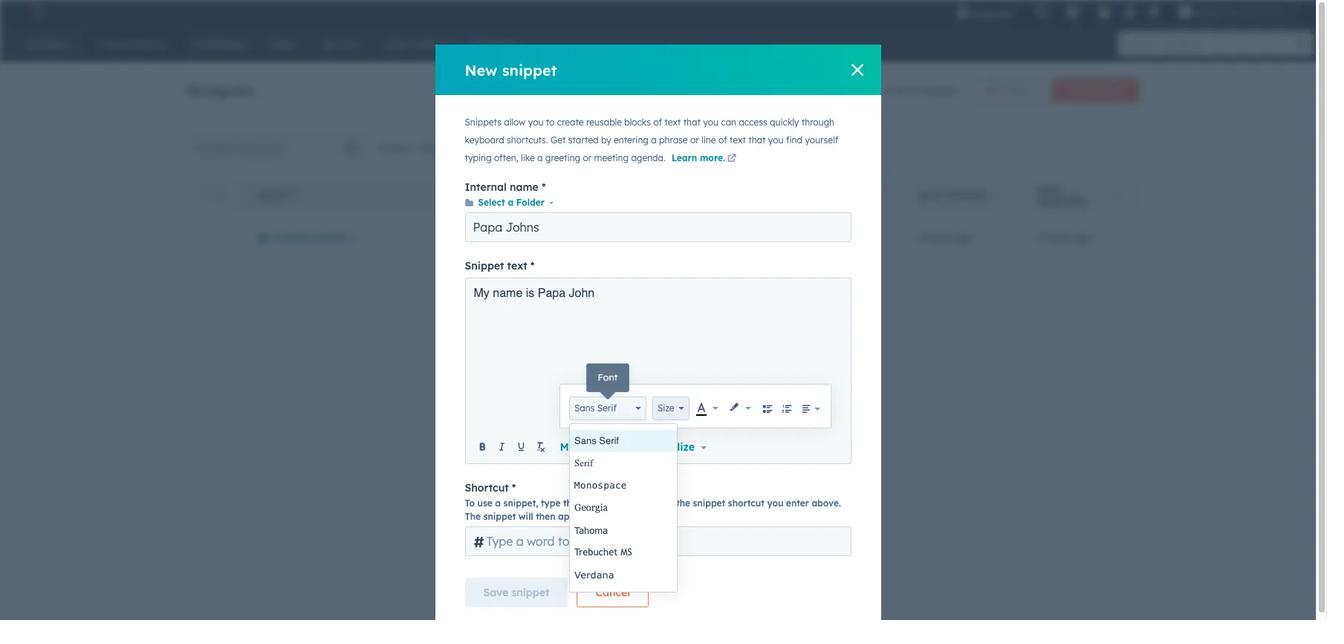 Task type: describe. For each thing, give the bounding box(es) containing it.
save
[[483, 586, 508, 600]]

tahoma button
[[570, 519, 677, 542]]

snippet left shortcut
[[693, 498, 725, 509]]

personalize button
[[632, 439, 710, 455]]

upgrade image
[[957, 7, 970, 20]]

studios
[[1243, 6, 1278, 18]]

any button
[[418, 133, 458, 163]]

marketplaces button
[[1058, 0, 1089, 24]]

sans serif inside dropdown button
[[574, 403, 617, 414]]

date for date modified
[[1038, 185, 1061, 196]]

phrase
[[659, 134, 688, 146]]

cancel
[[595, 586, 630, 600]]

you inside shortcut to use a snippet, type the # symbol followed by the snippet shortcut you enter above. the snippet will then appear in the text editor.
[[767, 498, 783, 509]]

georgia
[[574, 502, 608, 513]]

save snippet
[[483, 586, 549, 600]]

notifications button
[[1142, 0, 1167, 24]]

1 horizontal spatial the
[[603, 511, 617, 522]]

0 vertical spatial that
[[683, 117, 701, 128]]

use
[[477, 498, 493, 509]]

shortcuts.
[[507, 134, 548, 146]]

calling icon button
[[1029, 2, 1055, 22]]

my name is papa john
[[474, 287, 595, 300]]

list box containing tahoma
[[570, 424, 677, 592]]

sans inside button
[[574, 435, 596, 447]]

dialog containing new snippet
[[435, 45, 881, 620]]

1 days from the left
[[928, 231, 951, 244]]

snippet folder 1
[[274, 231, 357, 244]]

verdana button
[[570, 564, 677, 586]]

link opens in a new window image inside learn more. link
[[727, 155, 736, 163]]

settings image
[[1123, 6, 1136, 20]]

shortcut to use a snippet, type the # symbol followed by the snippet shortcut you enter above. the snippet will then appear in the text editor.
[[465, 482, 841, 522]]

hubspot link
[[18, 3, 56, 21]]

My name is Papa John text field
[[474, 285, 843, 434]]

my
[[474, 287, 490, 300]]

access
[[739, 117, 767, 128]]

select a folder
[[478, 197, 545, 208]]

size button
[[652, 397, 690, 421]]

editor.
[[640, 511, 667, 522]]

shortcut
[[465, 482, 509, 495]]

personalize
[[635, 440, 695, 454]]

more button
[[550, 440, 606, 454]]

trebuchet
[[574, 547, 618, 558]]

select
[[478, 197, 505, 208]]

serif button
[[570, 453, 677, 475]]

apoptosis
[[1195, 6, 1241, 18]]

sans serif inside button
[[574, 435, 619, 447]]

1 vertical spatial of
[[653, 117, 662, 128]]

sans inside dropdown button
[[574, 403, 595, 414]]

1 8 from the left
[[919, 231, 925, 244]]

created inside date created button
[[945, 190, 986, 201]]

size
[[658, 403, 674, 414]]

2 8 days ago from the left
[[1038, 231, 1092, 244]]

sans serif button
[[570, 430, 677, 453]]

0 of 5 created
[[886, 84, 955, 97]]

then
[[536, 511, 555, 522]]

1 horizontal spatial that
[[748, 134, 766, 146]]

folder for new
[[1006, 85, 1031, 96]]

name
[[258, 190, 285, 201]]

to
[[465, 498, 475, 509]]

snippet for snippet text
[[465, 259, 504, 273]]

you left find
[[768, 134, 784, 146]]

font
[[600, 375, 616, 385]]

more.
[[700, 152, 725, 163]]

# inside shortcut element
[[474, 532, 484, 551]]

appear
[[558, 511, 590, 522]]

menu containing apoptosis studios 2
[[946, 0, 1309, 24]]

help image
[[1098, 7, 1111, 20]]

learn
[[671, 152, 697, 163]]

save snippet button
[[465, 578, 568, 608]]

text up is
[[507, 259, 527, 273]]

blocks
[[624, 117, 651, 128]]

greeting
[[545, 152, 580, 163]]

sans serif button
[[569, 397, 646, 421]]

papa
[[538, 287, 566, 300]]

followed
[[623, 498, 660, 509]]

date created button
[[901, 178, 1020, 211]]

2 days from the left
[[1047, 231, 1070, 244]]

will
[[519, 511, 533, 522]]

date modified
[[1038, 185, 1086, 207]]

is
[[526, 287, 534, 300]]

1 vertical spatial or
[[583, 152, 592, 163]]

to
[[546, 117, 555, 128]]

snippet folder 1 button
[[258, 231, 357, 244]]

text inside shortcut to use a snippet, type the # symbol followed by the snippet shortcut you enter above. the snippet will then appear in the text editor.
[[620, 511, 637, 522]]

georgia button
[[570, 497, 677, 519]]

snippets for snippets
[[188, 81, 253, 99]]

snippet text
[[465, 259, 527, 273]]

create snippet
[[1065, 85, 1126, 96]]

new folder
[[985, 85, 1031, 96]]

allow
[[504, 117, 526, 128]]

tara schultz image
[[1179, 5, 1192, 19]]

1
[[351, 231, 357, 244]]

notifications image
[[1148, 7, 1161, 20]]

verdana
[[574, 569, 614, 581]]

snippet for new snippet
[[502, 61, 557, 79]]

tara
[[800, 231, 821, 244]]

apoptosis studios 2 button
[[1170, 0, 1308, 24]]

learn more.
[[671, 152, 725, 163]]

snippets allow you to create reusable blocks of text that you can access quickly through keyboard shortcuts. get started by entering a phrase or line of text that you find yourself typing often, like a greeting or meeting agenda.
[[465, 117, 838, 163]]

you left can
[[703, 117, 719, 128]]

0
[[886, 84, 892, 97]]

1 link opens in a new window image from the top
[[727, 152, 736, 166]]

a inside shortcut to use a snippet, type the # symbol followed by the snippet shortcut you enter above. the snippet will then appear in the text editor.
[[495, 498, 501, 509]]

yourself
[[805, 134, 838, 146]]

create snippet button
[[1052, 79, 1139, 103]]

often,
[[494, 152, 518, 163]]

search image
[[1296, 39, 1306, 49]]

settings link
[[1120, 4, 1139, 20]]

search button
[[1288, 31, 1314, 56]]

quickly
[[770, 117, 799, 128]]

upgrade
[[973, 7, 1015, 19]]

folder
[[516, 197, 545, 208]]



Task type: vqa. For each thing, say whether or not it's contained in the screenshot.
greeting
yes



Task type: locate. For each thing, give the bounding box(es) containing it.
john
[[569, 287, 595, 300]]

0 horizontal spatial by
[[601, 134, 611, 146]]

1 sans serif from the top
[[574, 403, 617, 414]]

dialog
[[435, 45, 881, 620]]

serif down more dropdown button
[[574, 458, 593, 469]]

or
[[690, 134, 699, 146], [583, 152, 592, 163]]

2 press to sort. element from the left
[[1115, 189, 1121, 202]]

snippet for save snippet
[[512, 586, 549, 600]]

create
[[557, 117, 584, 128]]

snippet up allow
[[502, 61, 557, 79]]

a inside popup button
[[508, 197, 514, 208]]

snippet down ascending sort. press to sort descending. "element"
[[274, 231, 314, 244]]

2 8 from the left
[[1038, 231, 1044, 244]]

0 horizontal spatial of
[[653, 117, 662, 128]]

2
[[1280, 6, 1286, 18]]

Search search field
[[188, 133, 369, 163]]

snippets inside the snippets allow you to create reusable blocks of text that you can access quickly through keyboard shortcuts. get started by entering a phrase or line of text that you find yourself typing often, like a greeting or meeting agenda.
[[465, 117, 502, 128]]

folder for snippet
[[317, 231, 348, 244]]

create
[[1065, 85, 1093, 96]]

0 horizontal spatial press to sort. image
[[991, 189, 996, 200]]

0 vertical spatial created
[[917, 84, 955, 97]]

monospace
[[574, 480, 627, 491]]

calling icon image
[[1035, 6, 1049, 19]]

ms
[[621, 547, 632, 558]]

a up agenda.
[[651, 134, 657, 146]]

of
[[895, 84, 905, 97], [653, 117, 662, 128], [718, 134, 727, 146]]

sans up more dropdown button
[[574, 403, 595, 414]]

2 link opens in a new window image from the top
[[727, 155, 736, 163]]

by
[[601, 134, 611, 146], [663, 498, 674, 509]]

1 vertical spatial serif
[[599, 435, 619, 447]]

press to sort. image right date created in the top of the page
[[991, 189, 996, 200]]

sans
[[574, 403, 595, 414], [574, 435, 596, 447]]

find
[[786, 134, 802, 146]]

Search HubSpot search field
[[1118, 31, 1300, 56]]

tahoma
[[574, 525, 608, 536]]

0 horizontal spatial 8
[[919, 231, 925, 244]]

1 vertical spatial #
[[474, 532, 484, 551]]

# up appear
[[580, 498, 586, 509]]

sans serif
[[574, 403, 617, 414], [574, 435, 619, 447]]

name up folder
[[510, 181, 539, 194]]

0 vertical spatial sans
[[574, 403, 595, 414]]

sans serif down sans serif dropdown button
[[574, 435, 619, 447]]

1 vertical spatial snippets
[[465, 117, 502, 128]]

1 horizontal spatial snippets
[[465, 117, 502, 128]]

folder left 1
[[317, 231, 348, 244]]

by up "editor." on the bottom of the page
[[663, 498, 674, 509]]

snippets banner
[[188, 74, 1139, 103]]

schultz
[[824, 231, 859, 244]]

above.
[[812, 498, 841, 509]]

0 horizontal spatial 8 days ago
[[919, 231, 973, 244]]

more
[[560, 440, 586, 454]]

by down reusable
[[601, 134, 611, 146]]

2 vertical spatial serif
[[574, 458, 593, 469]]

Internal name text field
[[465, 213, 851, 242]]

date modified button
[[1020, 178, 1139, 211]]

8 down date created in the top of the page
[[919, 231, 925, 244]]

hubspot image
[[27, 3, 45, 21]]

1 vertical spatial new
[[985, 85, 1004, 96]]

you left enter
[[767, 498, 783, 509]]

1 vertical spatial sans serif
[[574, 435, 619, 447]]

trebuchet ms
[[574, 547, 632, 558]]

8 days ago down modified on the right top
[[1038, 231, 1092, 244]]

1 vertical spatial snippet
[[465, 259, 504, 273]]

0 horizontal spatial folder
[[317, 231, 348, 244]]

0 horizontal spatial snippets
[[188, 81, 253, 99]]

close image
[[851, 64, 863, 76]]

1 horizontal spatial ago
[[1073, 231, 1092, 244]]

by inside shortcut to use a snippet, type the # symbol followed by the snippet shortcut you enter above. the snippet will then appear in the text editor.
[[663, 498, 674, 509]]

press to sort. image
[[991, 189, 996, 200], [1115, 189, 1121, 200]]

snippets inside banner
[[188, 81, 253, 99]]

new up "keyboard"
[[465, 61, 498, 79]]

1 vertical spatial by
[[663, 498, 674, 509]]

owner:
[[377, 141, 412, 155]]

1 8 days ago from the left
[[919, 231, 973, 244]]

1 horizontal spatial #
[[580, 498, 586, 509]]

1 horizontal spatial folder
[[1006, 85, 1031, 96]]

0 horizontal spatial snippet
[[274, 231, 314, 244]]

1 horizontal spatial new
[[985, 85, 1004, 96]]

0 horizontal spatial days
[[928, 231, 951, 244]]

in
[[593, 511, 601, 522]]

0 vertical spatial new
[[465, 61, 498, 79]]

days down modified on the right top
[[1047, 231, 1070, 244]]

snippet right the create
[[1095, 85, 1126, 96]]

sans serif down font
[[574, 403, 617, 414]]

1 horizontal spatial 8
[[1038, 231, 1044, 244]]

that
[[683, 117, 701, 128], [748, 134, 766, 146]]

the up appear
[[563, 498, 577, 509]]

2 horizontal spatial of
[[895, 84, 905, 97]]

text up phrase
[[665, 117, 681, 128]]

2 press to sort. image from the left
[[1115, 189, 1121, 200]]

that down "access"
[[748, 134, 766, 146]]

1 horizontal spatial date
[[1038, 185, 1061, 196]]

ascending sort. press to sort descending. image
[[289, 189, 295, 200]]

1 horizontal spatial press to sort. element
[[1115, 189, 1121, 202]]

press to sort. image for modified
[[1115, 189, 1121, 200]]

2 sans serif from the top
[[574, 435, 619, 447]]

1 horizontal spatial of
[[718, 134, 727, 146]]

internal name
[[465, 181, 539, 194]]

1 horizontal spatial by
[[663, 498, 674, 509]]

0 vertical spatial of
[[895, 84, 905, 97]]

folder left the create
[[1006, 85, 1031, 96]]

1 horizontal spatial or
[[690, 134, 699, 146]]

1 sans from the top
[[574, 403, 595, 414]]

meeting
[[594, 152, 629, 163]]

snippet,
[[503, 498, 538, 509]]

0 vertical spatial name
[[510, 181, 539, 194]]

0 vertical spatial #
[[580, 498, 586, 509]]

a down internal name
[[508, 197, 514, 208]]

snippet
[[502, 61, 557, 79], [1095, 85, 1126, 96], [693, 498, 725, 509], [483, 511, 516, 522], [512, 586, 549, 600]]

snippet for snippet folder 1
[[274, 231, 314, 244]]

or left line
[[690, 134, 699, 146]]

press to sort. image inside date created button
[[991, 189, 996, 200]]

1 horizontal spatial snippet
[[465, 259, 504, 273]]

sans down sans serif dropdown button
[[574, 435, 596, 447]]

date for date created
[[919, 190, 942, 201]]

0 vertical spatial sans serif
[[574, 403, 617, 414]]

the right in
[[603, 511, 617, 522]]

that up phrase
[[683, 117, 701, 128]]

date created
[[919, 190, 986, 201]]

1 vertical spatial name
[[493, 287, 523, 300]]

new for new snippet
[[465, 61, 498, 79]]

through
[[802, 117, 834, 128]]

0 horizontal spatial press to sort. element
[[991, 189, 996, 202]]

0 horizontal spatial date
[[919, 190, 942, 201]]

folder inside new folder button
[[1006, 85, 1031, 96]]

0 vertical spatial serif
[[597, 403, 617, 414]]

8
[[919, 231, 925, 244], [1038, 231, 1044, 244]]

a right use
[[495, 498, 501, 509]]

0 horizontal spatial that
[[683, 117, 701, 128]]

ago down modified on the right top
[[1073, 231, 1092, 244]]

trebuchet ms button
[[570, 542, 677, 564]]

text down can
[[730, 134, 746, 146]]

folder
[[1006, 85, 1031, 96], [317, 231, 348, 244]]

press to sort. element inside date created button
[[991, 189, 996, 202]]

select a folder button
[[465, 195, 553, 211]]

press to sort. element for created
[[991, 189, 996, 202]]

a
[[651, 134, 657, 146], [537, 152, 543, 163], [508, 197, 514, 208], [495, 498, 501, 509]]

line
[[702, 134, 716, 146]]

Type a word to use as a shortcut text field
[[465, 527, 851, 557]]

1 vertical spatial sans
[[574, 435, 596, 447]]

snippet up my
[[465, 259, 504, 273]]

name for my
[[493, 287, 523, 300]]

snippet right save at the bottom left of page
[[512, 586, 549, 600]]

press to sort. element for modified
[[1115, 189, 1121, 202]]

new folder button
[[972, 79, 1043, 103]]

entering
[[614, 134, 649, 146]]

0 vertical spatial snippet
[[274, 231, 314, 244]]

0 horizontal spatial new
[[465, 61, 498, 79]]

snippets for snippets allow you to create reusable blocks of text that you can access quickly through keyboard shortcuts. get started by entering a phrase or line of text that you find yourself typing often, like a greeting or meeting agenda.
[[465, 117, 502, 128]]

new inside button
[[985, 85, 1004, 96]]

press to sort. element inside date modified button
[[1115, 189, 1121, 202]]

of right blocks
[[653, 117, 662, 128]]

press to sort. image inside date modified button
[[1115, 189, 1121, 200]]

cancel button
[[577, 578, 649, 608]]

serif up serif button
[[599, 435, 619, 447]]

shortcut
[[728, 498, 765, 509]]

the
[[563, 498, 577, 509], [676, 498, 690, 509], [603, 511, 617, 522]]

1 press to sort. element from the left
[[991, 189, 996, 202]]

created
[[917, 84, 955, 97], [945, 190, 986, 201]]

# down the
[[474, 532, 484, 551]]

of left 5
[[895, 84, 905, 97]]

the
[[465, 511, 481, 522]]

marketplaces image
[[1067, 7, 1080, 20]]

0 vertical spatial folder
[[1006, 85, 1031, 96]]

new for new folder
[[985, 85, 1004, 96]]

snippets
[[188, 81, 253, 99], [465, 117, 502, 128]]

link opens in a new window image
[[727, 152, 736, 166], [727, 155, 736, 163]]

you
[[528, 117, 543, 128], [703, 117, 719, 128], [768, 134, 784, 146], [767, 498, 783, 509]]

snippet for create snippet
[[1095, 85, 1126, 96]]

list box
[[570, 424, 677, 592]]

press to sort. element
[[991, 189, 996, 202], [1115, 189, 1121, 202]]

1 vertical spatial folder
[[317, 231, 348, 244]]

0 vertical spatial snippets
[[188, 81, 253, 99]]

reusable
[[586, 117, 622, 128]]

symbol
[[589, 498, 620, 509]]

name left is
[[493, 287, 523, 300]]

0 horizontal spatial the
[[563, 498, 577, 509]]

0 horizontal spatial #
[[474, 532, 484, 551]]

1 vertical spatial that
[[748, 134, 766, 146]]

2 sans from the top
[[574, 435, 596, 447]]

0 horizontal spatial or
[[583, 152, 592, 163]]

can
[[721, 117, 736, 128]]

2 ago from the left
[[1073, 231, 1092, 244]]

0 vertical spatial by
[[601, 134, 611, 146]]

serif inside dropdown button
[[597, 403, 617, 414]]

name
[[510, 181, 539, 194], [493, 287, 523, 300]]

name button
[[240, 178, 782, 211]]

name inside text box
[[493, 287, 523, 300]]

by inside the snippets allow you to create reusable blocks of text that you can access quickly through keyboard shortcuts. get started by entering a phrase or line of text that you find yourself typing often, like a greeting or meeting agenda.
[[601, 134, 611, 146]]

text down followed
[[620, 511, 637, 522]]

menu item
[[1025, 0, 1028, 24]]

days down date created in the top of the page
[[928, 231, 951, 244]]

shortcut element
[[465, 527, 851, 557]]

you left to
[[528, 117, 543, 128]]

new
[[465, 61, 498, 79], [985, 85, 1004, 96]]

days
[[928, 231, 951, 244], [1047, 231, 1070, 244]]

0 horizontal spatial ago
[[954, 231, 973, 244]]

ascending sort. press to sort descending. element
[[289, 189, 295, 202]]

8 down modified on the right top
[[1038, 231, 1044, 244]]

or down started
[[583, 152, 592, 163]]

text
[[665, 117, 681, 128], [730, 134, 746, 146], [507, 259, 527, 273], [620, 511, 637, 522]]

press to sort. image for created
[[991, 189, 996, 200]]

press to sort. element right date modified
[[1115, 189, 1121, 202]]

press to sort. image right date modified
[[1115, 189, 1121, 200]]

new right 0 of 5 created
[[985, 85, 1004, 96]]

press to sort. element right date created in the top of the page
[[991, 189, 996, 202]]

serif
[[597, 403, 617, 414], [599, 435, 619, 447], [574, 458, 593, 469]]

8 days ago down date created in the top of the page
[[919, 231, 973, 244]]

menu
[[946, 0, 1309, 24]]

1 horizontal spatial 8 days ago
[[1038, 231, 1092, 244]]

0 vertical spatial or
[[690, 134, 699, 146]]

1 press to sort. image from the left
[[991, 189, 996, 200]]

2 horizontal spatial the
[[676, 498, 690, 509]]

# inside shortcut to use a snippet, type the # symbol followed by the snippet shortcut you enter above. the snippet will then appear in the text editor.
[[580, 498, 586, 509]]

a right the like
[[537, 152, 543, 163]]

of inside snippets banner
[[895, 84, 905, 97]]

8 days ago
[[919, 231, 973, 244], [1038, 231, 1092, 244]]

date inside date modified
[[1038, 185, 1061, 196]]

serif down font
[[597, 403, 617, 414]]

1 vertical spatial created
[[945, 190, 986, 201]]

apoptosis studios 2
[[1195, 6, 1286, 18]]

monospace button
[[570, 475, 677, 497]]

ago down date created in the top of the page
[[954, 231, 973, 244]]

1 ago from the left
[[954, 231, 973, 244]]

help button
[[1092, 0, 1117, 24]]

the right followed
[[676, 498, 690, 509]]

created inside snippets banner
[[917, 84, 955, 97]]

tara schultz
[[800, 231, 859, 244]]

internal
[[465, 181, 507, 194]]

new snippet
[[465, 61, 557, 79]]

name for internal
[[510, 181, 539, 194]]

2 vertical spatial of
[[718, 134, 727, 146]]

snippet down use
[[483, 511, 516, 522]]

snippet inside banner
[[1095, 85, 1126, 96]]

1 horizontal spatial press to sort. image
[[1115, 189, 1121, 200]]

5
[[908, 84, 914, 97]]

1 horizontal spatial days
[[1047, 231, 1070, 244]]

of right line
[[718, 134, 727, 146]]

learn more. link
[[671, 152, 739, 166]]



